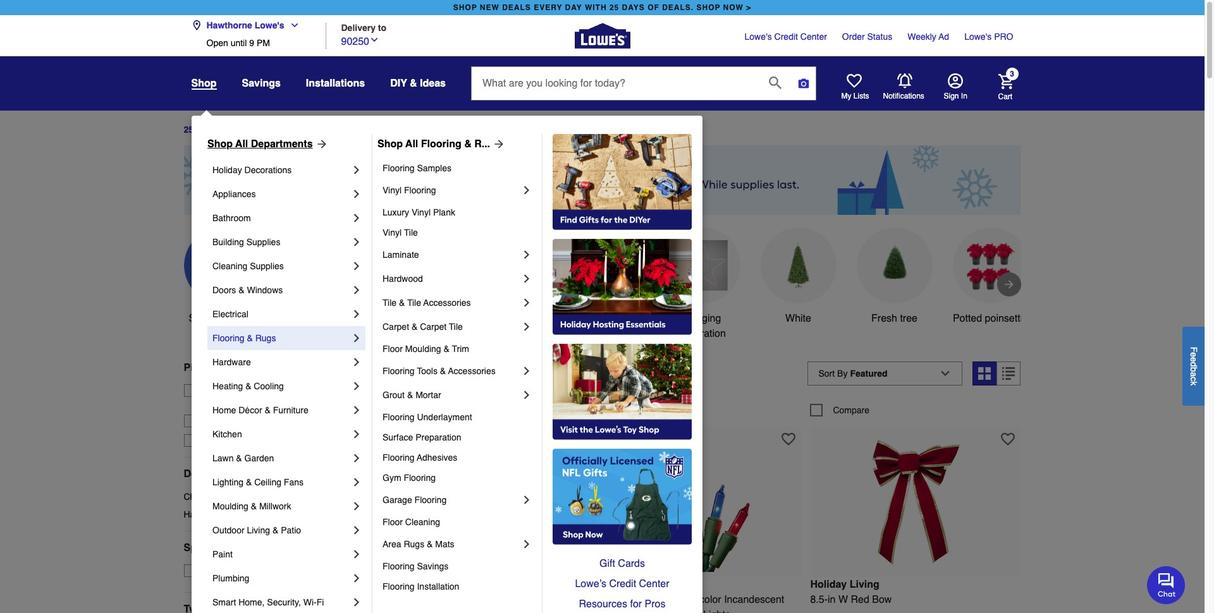 Task type: vqa. For each thing, say whether or not it's contained in the screenshot.
Count for 100-Count 20.62-ft Multicolor Incandescent Plug-In Christmas String Lights
yes



Task type: describe. For each thing, give the bounding box(es) containing it.
surface preparation link
[[383, 427, 533, 448]]

christmas for holiday living 100-count 20.62-ft multicolor incandescent plug-in christmas string lights
[[626, 609, 671, 613]]

plug- for 100-count 20.62-ft white incandescent plug- in christmas string lights
[[550, 594, 574, 606]]

luxury
[[383, 207, 409, 218]]

home,
[[239, 598, 265, 608]]

1 vertical spatial savings button
[[472, 228, 548, 326]]

weekly ad link
[[908, 30, 949, 43]]

new
[[480, 3, 499, 12]]

flooring up surface
[[383, 412, 415, 422]]

lighting & ceiling fans link
[[212, 470, 350, 494]]

ft for multicolor
[[670, 594, 675, 606]]

arrow right image inside shop all flooring & r... link
[[490, 138, 505, 150]]

2 horizontal spatial savings
[[492, 313, 528, 324]]

hardware
[[212, 357, 251, 367]]

ceiling
[[254, 477, 281, 488]]

hardwood link
[[383, 267, 520, 291]]

chevron right image for cleaning supplies
[[350, 260, 363, 273]]

0 horizontal spatial pickup
[[184, 362, 217, 374]]

officially licensed n f l gifts. shop now. image
[[553, 449, 692, 545]]

count for 100-count 20.62-ft multicolor incandescent plug-in christmas string lights
[[611, 594, 638, 606]]

chevron right image for electrical
[[350, 308, 363, 321]]

chevron right image for building supplies
[[350, 236, 363, 249]]

for
[[630, 599, 642, 610]]

1 vertical spatial pickup
[[247, 386, 274, 396]]

chevron right image for moulding & millwork
[[350, 500, 363, 513]]

chevron down image
[[284, 20, 299, 30]]

holiday living
[[575, 313, 638, 324]]

doors & windows link
[[212, 278, 350, 302]]

chevron right image for kitchen
[[350, 428, 363, 441]]

windows
[[247, 285, 283, 295]]

christmas decorations link
[[184, 491, 351, 503]]

flooring inside "link"
[[383, 366, 415, 376]]

Search Query text field
[[472, 67, 759, 100]]

open
[[206, 38, 228, 48]]

diy
[[390, 78, 407, 89]]

flooring down surface
[[383, 453, 415, 463]]

appliances link
[[212, 182, 350, 206]]

shop all deals
[[189, 313, 255, 324]]

1 vertical spatial vinyl
[[412, 207, 431, 218]]

grid view image
[[979, 367, 991, 380]]

kitchen
[[212, 429, 242, 439]]

2 heart outline image from the left
[[1001, 432, 1015, 446]]

my lists link
[[841, 73, 869, 101]]

cooling
[[254, 381, 284, 391]]

incandescent for white
[[487, 594, 547, 606]]

compare for 1001813154 element
[[614, 405, 650, 415]]

lowe's inside button
[[248, 398, 275, 408]]

fresh tree
[[871, 313, 917, 324]]

& inside "link"
[[246, 477, 252, 488]]

decorations for christmas decorations
[[226, 492, 273, 502]]

ideas
[[420, 78, 446, 89]]

holiday living 100-count 20.62-ft multicolor incandescent plug-in christmas string lights
[[591, 579, 784, 613]]

5013254527 element
[[810, 404, 869, 416]]

lowe's pro link
[[964, 30, 1013, 43]]

& right grout
[[407, 390, 413, 400]]

lowe's home improvement notification center image
[[897, 73, 912, 89]]

shop new deals every day with 25 days of deals. shop now > link
[[451, 0, 754, 15]]

>
[[746, 3, 751, 12]]

artificial
[[290, 313, 325, 324]]

& up hardware
[[247, 333, 253, 343]]

2 e from the top
[[1189, 357, 1199, 362]]

living for outdoor living & patio
[[247, 525, 270, 536]]

1001813154 element
[[591, 404, 650, 416]]

1001813120 element
[[371, 404, 431, 416]]

in for holiday living 100-count 20.62-ft multicolor incandescent plug-in christmas string lights
[[614, 609, 623, 613]]

shop all flooring & r...
[[377, 138, 490, 150]]

hardware link
[[212, 350, 350, 374]]

grout & mortar link
[[383, 383, 520, 407]]

in inside holiday living 8.5-in w red bow
[[828, 594, 836, 606]]

floor for floor moulding & trim
[[383, 344, 403, 354]]

1 carpet from the left
[[383, 322, 409, 332]]

8.5-
[[810, 594, 828, 606]]

chevron right image for hardwood
[[520, 273, 533, 285]]

resources for pros
[[579, 599, 665, 610]]

paint
[[212, 549, 233, 560]]

lowe's down >
[[745, 32, 772, 42]]

floor cleaning
[[383, 517, 440, 527]]

compare for 5013254527 element
[[833, 405, 869, 415]]

chevron right image for hardware
[[350, 356, 363, 369]]

to
[[378, 22, 386, 33]]

90250 button
[[341, 33, 379, 49]]

appliances
[[212, 189, 256, 199]]

holiday decorations
[[212, 165, 292, 175]]

1 horizontal spatial moulding
[[405, 344, 441, 354]]

trim
[[452, 344, 469, 354]]

100- for 100-count 20.62-ft multicolor incandescent plug-in christmas string lights
[[591, 594, 611, 606]]

& right décor
[[265, 405, 271, 415]]

flooring installation
[[383, 582, 459, 592]]

living for holiday living 100-count 20.62-ft white incandescent plug- in christmas string lights
[[411, 579, 441, 590]]

& inside "link"
[[440, 366, 446, 376]]

90250
[[341, 36, 369, 47]]

in for holiday living 100-count 20.62-ft white incandescent plug- in christmas string lights
[[371, 609, 380, 613]]

products
[[401, 368, 459, 386]]

flooring adhesives
[[383, 453, 457, 463]]

pro
[[994, 32, 1013, 42]]

0 vertical spatial departments
[[251, 138, 313, 150]]

& up 'heating' at left bottom
[[220, 362, 227, 374]]

departments inside "element"
[[184, 468, 246, 480]]

1 vertical spatial moulding
[[212, 501, 248, 512]]

shop for shop all deals
[[189, 313, 212, 324]]

led button
[[376, 228, 452, 326]]

lowe's credit center link
[[553, 574, 692, 594]]

1 vertical spatial delivery
[[230, 362, 269, 374]]

days
[[196, 125, 217, 135]]

mortar
[[416, 390, 441, 400]]

& left r...
[[464, 138, 472, 150]]

list view image
[[1003, 367, 1015, 380]]

tree for fresh tree
[[900, 313, 917, 324]]

laminate
[[383, 250, 419, 260]]

lights for multicolor
[[703, 609, 730, 613]]

1 shop from the left
[[453, 3, 477, 12]]

heating
[[212, 381, 243, 391]]

flooring up luxury vinyl plank
[[404, 185, 436, 195]]

accessories for tile & tile accessories
[[423, 298, 471, 308]]

bow
[[872, 594, 892, 606]]

chevron right image for heating & cooling
[[350, 380, 363, 393]]

0 vertical spatial rugs
[[255, 333, 276, 343]]

chevron right image for vinyl flooring
[[520, 184, 533, 197]]

heart outline image
[[562, 432, 576, 446]]

artificial tree button
[[280, 228, 356, 326]]

0 vertical spatial in
[[463, 368, 475, 386]]

of
[[648, 3, 659, 12]]

flooring adhesives link
[[383, 448, 533, 468]]

chevron right image for lighting & ceiling fans
[[350, 476, 363, 489]]

white inside holiday living 100-count 20.62-ft white incandescent plug- in christmas string lights
[[459, 594, 484, 606]]

samples
[[417, 163, 451, 173]]

plug- for 100-count 20.62-ft multicolor incandescent plug-in christmas string lights
[[591, 609, 614, 613]]

& left patio
[[272, 525, 278, 536]]

hanukkah decorations link
[[184, 508, 351, 521]]

flooring up the vinyl flooring
[[383, 163, 415, 173]]

pros
[[645, 599, 665, 610]]

security,
[[267, 598, 301, 608]]

accessories for flooring tools & accessories
[[448, 366, 496, 376]]

lights for white
[[460, 609, 487, 613]]

chevron right image for lawn & garden
[[350, 452, 363, 465]]

day
[[565, 3, 582, 12]]

& inside button
[[278, 398, 284, 408]]

departments element
[[184, 468, 351, 480]]

b
[[1189, 367, 1199, 372]]

garden
[[244, 453, 274, 463]]

& left "mats"
[[427, 539, 433, 549]]

hawthorne for hawthorne lowe's
[[206, 20, 252, 30]]

lowe's pro
[[964, 32, 1013, 42]]

chevron right image for home décor & furniture
[[350, 404, 363, 417]]

living for holiday living 8.5-in w red bow
[[850, 579, 879, 590]]

plumbing
[[212, 574, 249, 584]]

tile & tile accessories link
[[383, 291, 520, 315]]

smart
[[212, 598, 236, 608]]

chevron right image for grout & mortar
[[520, 389, 533, 402]]

ft for white
[[450, 594, 456, 606]]

chevron right image for carpet & carpet tile
[[520, 321, 533, 333]]

white inside button
[[785, 313, 811, 324]]

underlayment
[[417, 412, 472, 422]]

f e e d b a c k
[[1189, 347, 1199, 386]]

fast
[[203, 436, 220, 446]]

chevron right image for area rugs & mats
[[520, 538, 533, 551]]

multicolor
[[678, 594, 721, 606]]

flooring installation link
[[383, 577, 533, 597]]

chevron right image for appliances
[[350, 188, 363, 200]]

flooring down flooring adhesives
[[404, 473, 436, 483]]

flooring down flooring savings
[[383, 582, 415, 592]]

electrical link
[[212, 302, 350, 326]]

outdoor living & patio link
[[212, 519, 350, 543]]

tile down hardwood
[[383, 298, 396, 308]]

compare for the 1001813120 element
[[394, 405, 431, 415]]

flooring samples link
[[383, 158, 533, 178]]

chevron right image for holiday decorations
[[350, 164, 363, 176]]

holiday living 8.5-in w red bow
[[810, 579, 892, 606]]

christmas inside 'link'
[[184, 492, 224, 502]]

chevron right image for flooring tools & accessories
[[520, 365, 533, 377]]

building
[[212, 237, 244, 247]]

shop for shop all flooring & r...
[[377, 138, 403, 150]]

flooring up floor cleaning
[[415, 495, 447, 505]]

credit for lowe's
[[774, 32, 798, 42]]

1 heart outline image from the left
[[782, 432, 796, 446]]

lowe's home improvement lists image
[[846, 73, 862, 89]]

deals.
[[662, 3, 694, 12]]

lowe's left pro
[[964, 32, 992, 42]]

& up led
[[399, 298, 405, 308]]

holiday for holiday living 100-count 20.62-ft multicolor incandescent plug-in christmas string lights
[[591, 579, 627, 590]]

198
[[371, 368, 397, 386]]

holiday decorations link
[[212, 158, 350, 182]]

& inside 'link'
[[236, 453, 242, 463]]

deals inside button
[[229, 313, 255, 324]]

outdoor living & patio
[[212, 525, 301, 536]]

incandescent for multicolor
[[724, 594, 784, 606]]

on sale
[[206, 566, 238, 576]]



Task type: locate. For each thing, give the bounding box(es) containing it.
installation
[[417, 582, 459, 592]]

in left w on the bottom of page
[[828, 594, 836, 606]]

1 horizontal spatial incandescent
[[724, 594, 784, 606]]

vinyl left the plank
[[412, 207, 431, 218]]

vinyl tile link
[[383, 223, 533, 243]]

in down trim
[[463, 368, 475, 386]]

r...
[[474, 138, 490, 150]]

0 horizontal spatial cleaning
[[212, 261, 247, 271]]

0 horizontal spatial 100-
[[371, 594, 392, 606]]

0 vertical spatial supplies
[[246, 237, 280, 247]]

hanukkah
[[184, 510, 224, 520]]

living inside holiday living 8.5-in w red bow
[[850, 579, 879, 590]]

deals right of
[[230, 125, 254, 135]]

chat invite button image
[[1147, 566, 1186, 604]]

a
[[1189, 372, 1199, 377]]

stores
[[316, 398, 340, 408]]

2 carpet from the left
[[420, 322, 447, 332]]

hanging
[[683, 313, 721, 324]]

credit for lowe's
[[609, 579, 636, 590]]

0 horizontal spatial string
[[431, 609, 457, 613]]

count down flooring installation
[[392, 594, 419, 606]]

chevron right image for doors & windows
[[350, 284, 363, 297]]

rugs
[[255, 333, 276, 343], [404, 539, 424, 549]]

christmas for holiday living 100-count 20.62-ft white incandescent plug- in christmas string lights
[[383, 609, 428, 613]]

deals
[[230, 125, 254, 135], [229, 313, 255, 324]]

2 horizontal spatial christmas
[[626, 609, 671, 613]]

count inside the holiday living 100-count 20.62-ft multicolor incandescent plug-in christmas string lights
[[611, 594, 638, 606]]

lowe's home improvement cart image
[[998, 74, 1013, 89]]

& right tools in the bottom left of the page
[[440, 366, 446, 376]]

floor cleaning link
[[383, 512, 533, 532]]

shop down open
[[191, 78, 217, 89]]

1 count from the left
[[392, 594, 419, 606]]

garage
[[383, 495, 412, 505]]

string for white
[[431, 609, 457, 613]]

tree inside fresh tree button
[[900, 313, 917, 324]]

in inside the holiday living 100-count 20.62-ft multicolor incandescent plug-in christmas string lights
[[614, 609, 623, 613]]

1 horizontal spatial departments
[[251, 138, 313, 150]]

status
[[867, 32, 892, 42]]

2 string from the left
[[674, 609, 700, 613]]

0 horizontal spatial lights
[[460, 609, 487, 613]]

rugs right area on the bottom left
[[404, 539, 424, 549]]

1 20.62- from the left
[[421, 594, 450, 606]]

1 shop from the left
[[207, 138, 233, 150]]

string inside holiday living 100-count 20.62-ft white incandescent plug- in christmas string lights
[[431, 609, 457, 613]]

ft inside holiday living 100-count 20.62-ft white incandescent plug- in christmas string lights
[[450, 594, 456, 606]]

laminate link
[[383, 243, 520, 267]]

shop left now
[[696, 3, 720, 12]]

1 horizontal spatial heart outline image
[[1001, 432, 1015, 446]]

& left trim
[[444, 344, 449, 354]]

string down "installation"
[[431, 609, 457, 613]]

shop new deals every day with 25 days of deals. shop now >
[[453, 3, 751, 12]]

1 vertical spatial white
[[459, 594, 484, 606]]

25 right with
[[609, 3, 619, 12]]

hawthorne inside button
[[206, 20, 252, 30]]

1 horizontal spatial plug-
[[591, 609, 614, 613]]

1 e from the top
[[1189, 352, 1199, 357]]

moulding down 'carpet & carpet tile'
[[405, 344, 441, 354]]

departments down lawn
[[184, 468, 246, 480]]

1 horizontal spatial credit
[[774, 32, 798, 42]]

moulding & millwork link
[[212, 494, 350, 519]]

notifications
[[883, 92, 924, 101]]

lowe's up pm
[[255, 20, 284, 30]]

christmas decorations
[[184, 492, 273, 502]]

luxury vinyl plank
[[383, 207, 455, 218]]

1 horizontal spatial 25
[[609, 3, 619, 12]]

decorations for hanukkah decorations
[[226, 510, 273, 520]]

2 floor from the top
[[383, 517, 403, 527]]

chevron right image for outdoor living & patio
[[350, 524, 363, 537]]

with
[[585, 3, 607, 12]]

c
[[1189, 377, 1199, 381]]

deals up flooring & rugs
[[229, 313, 255, 324]]

location image
[[191, 20, 201, 30]]

bathroom link
[[212, 206, 350, 230]]

living inside button
[[611, 313, 638, 324]]

accessories
[[423, 298, 471, 308], [448, 366, 496, 376]]

tile down luxury vinyl plank
[[404, 228, 418, 238]]

0 horizontal spatial 20.62-
[[421, 594, 450, 606]]

shop inside shop all deals button
[[189, 313, 212, 324]]

offers
[[222, 542, 252, 554]]

1 vertical spatial accessories
[[448, 366, 496, 376]]

0 horizontal spatial moulding
[[212, 501, 248, 512]]

decorations down lighting & ceiling fans
[[226, 492, 273, 502]]

0 vertical spatial deals
[[230, 125, 254, 135]]

chevron right image for tile & tile accessories
[[520, 297, 533, 309]]

shop up flooring samples on the left of page
[[377, 138, 403, 150]]

1 vertical spatial rugs
[[404, 539, 424, 549]]

1 incandescent from the left
[[487, 594, 547, 606]]

1 string from the left
[[431, 609, 457, 613]]

1 horizontal spatial pickup
[[247, 386, 274, 396]]

chevron down image
[[369, 34, 379, 45]]

0 vertical spatial center
[[800, 32, 827, 42]]

home
[[212, 405, 236, 415]]

my lists
[[841, 92, 869, 101]]

gift cards
[[599, 558, 645, 570]]

shop for shop all departments
[[207, 138, 233, 150]]

tree right fresh
[[900, 313, 917, 324]]

all inside button
[[215, 313, 226, 324]]

carpet & carpet tile
[[383, 322, 463, 332]]

& right lawn
[[236, 453, 242, 463]]

visit the lowe's toy shop. image
[[553, 344, 692, 440]]

None search field
[[471, 66, 816, 112]]

of
[[220, 125, 228, 135]]

1 compare from the left
[[394, 405, 431, 415]]

flooring up samples
[[421, 138, 461, 150]]

order status
[[842, 32, 892, 42]]

shop for shop
[[191, 78, 217, 89]]

1 horizontal spatial savings
[[417, 562, 448, 572]]

2 shop from the left
[[377, 138, 403, 150]]

1 horizontal spatial ft
[[670, 594, 675, 606]]

vinyl for vinyl tile
[[383, 228, 402, 238]]

plug-
[[550, 594, 574, 606], [591, 609, 614, 613]]

3 compare from the left
[[833, 405, 869, 415]]

holiday inside button
[[575, 313, 608, 324]]

0 horizontal spatial arrow right image
[[490, 138, 505, 150]]

0 vertical spatial savings
[[242, 78, 281, 89]]

0 horizontal spatial rugs
[[255, 333, 276, 343]]

supplies for building supplies
[[246, 237, 280, 247]]

hawthorne down store
[[203, 398, 245, 408]]

pickup up free
[[184, 362, 217, 374]]

0 horizontal spatial tree
[[328, 313, 346, 324]]

& inside button
[[410, 78, 417, 89]]

bathroom
[[212, 213, 251, 223]]

decoration
[[679, 328, 726, 339]]

chevron right image for paint
[[350, 548, 363, 561]]

0 horizontal spatial in
[[463, 368, 475, 386]]

red
[[851, 594, 869, 606]]

hawthorne inside button
[[203, 398, 245, 408]]

lowe's credit center
[[575, 579, 669, 590]]

1 lights from the left
[[460, 609, 487, 613]]

lights inside the holiday living 100-count 20.62-ft multicolor incandescent plug-in christmas string lights
[[703, 609, 730, 613]]

hawthorne for hawthorne lowe's & nearby stores
[[203, 398, 245, 408]]

lowe's home improvement account image
[[948, 73, 963, 89]]

0 horizontal spatial savings button
[[242, 72, 281, 95]]

1 horizontal spatial christmas
[[383, 609, 428, 613]]

credit inside lowe's credit center 'link'
[[609, 579, 636, 590]]

decorations up 1001813154 element
[[538, 368, 626, 386]]

hawthorne up open until 9 pm at the top left of page
[[206, 20, 252, 30]]

plug- inside holiday living 100-count 20.62-ft white incandescent plug- in christmas string lights
[[550, 594, 574, 606]]

holiday inside holiday living 100-count 20.62-ft white incandescent plug- in christmas string lights
[[371, 579, 408, 590]]

center inside 'link'
[[639, 579, 669, 590]]

lights inside holiday living 100-count 20.62-ft white incandescent plug- in christmas string lights
[[460, 609, 487, 613]]

1 horizontal spatial count
[[611, 594, 638, 606]]

0 vertical spatial plug-
[[550, 594, 574, 606]]

floor moulding & trim
[[383, 344, 469, 354]]

cleaning inside cleaning supplies link
[[212, 261, 247, 271]]

string for multicolor
[[674, 609, 700, 613]]

20.62- inside holiday living 100-count 20.62-ft white incandescent plug- in christmas string lights
[[421, 594, 450, 606]]

2 compare from the left
[[614, 405, 650, 415]]

25 days of deals. shop new deals every day. while supplies last. image
[[184, 145, 1021, 215]]

1 horizontal spatial string
[[674, 609, 700, 613]]

flooring underlayment link
[[383, 407, 533, 427]]

tree inside artificial tree button
[[328, 313, 346, 324]]

2 tree from the left
[[900, 313, 917, 324]]

& left millwork
[[251, 501, 257, 512]]

1 horizontal spatial lights
[[703, 609, 730, 613]]

flooring down area on the bottom left
[[383, 562, 415, 572]]

2 count from the left
[[611, 594, 638, 606]]

luxury vinyl plank link
[[383, 202, 533, 223]]

at:
[[302, 386, 312, 396]]

decorations inside "link"
[[226, 510, 273, 520]]

1 vertical spatial floor
[[383, 517, 403, 527]]

100- for 100-count 20.62-ft white incandescent plug- in christmas string lights
[[371, 594, 392, 606]]

0 vertical spatial savings button
[[242, 72, 281, 95]]

holiday for holiday living 8.5-in w red bow
[[810, 579, 847, 590]]

arrow right image up flooring samples link
[[490, 138, 505, 150]]

camera image
[[797, 77, 810, 90]]

0 vertical spatial white
[[785, 313, 811, 324]]

nearby
[[286, 398, 313, 408]]

pickup & delivery
[[184, 362, 269, 374]]

departments up holiday decorations link
[[251, 138, 313, 150]]

in inside button
[[961, 92, 967, 101]]

0 horizontal spatial compare
[[394, 405, 431, 415]]

all for departments
[[235, 138, 248, 150]]

20.62- for white
[[421, 594, 450, 606]]

& right store
[[245, 381, 251, 391]]

pickup up the hawthorne lowe's & nearby stores
[[247, 386, 274, 396]]

20.62- inside the holiday living 100-count 20.62-ft multicolor incandescent plug-in christmas string lights
[[641, 594, 670, 606]]

lowe's
[[255, 20, 284, 30], [745, 32, 772, 42], [964, 32, 992, 42], [248, 398, 275, 408]]

0 vertical spatial shop
[[191, 78, 217, 89]]

credit up search icon
[[774, 32, 798, 42]]

all down '25 days of deals' link
[[235, 138, 248, 150]]

departments
[[251, 138, 313, 150], [184, 468, 246, 480]]

cleaning down building
[[212, 261, 247, 271]]

chevron right image for bathroom
[[350, 212, 363, 224]]

compare inside 1001813154 element
[[614, 405, 650, 415]]

now
[[723, 3, 744, 12]]

my
[[841, 92, 851, 101]]

vinyl down luxury
[[383, 228, 402, 238]]

0 horizontal spatial savings
[[242, 78, 281, 89]]

savings inside flooring savings link
[[417, 562, 448, 572]]

1 vertical spatial shop
[[189, 313, 212, 324]]

tree for artificial tree
[[328, 313, 346, 324]]

shop all departments link
[[207, 137, 328, 152]]

shop button
[[191, 77, 217, 90]]

in inside holiday living 100-count 20.62-ft white incandescent plug- in christmas string lights
[[371, 609, 380, 613]]

1 tree from the left
[[328, 313, 346, 324]]

holiday living 100-count 20.62-ft white incandescent plug- in christmas string lights
[[371, 579, 574, 613]]

2 lights from the left
[[703, 609, 730, 613]]

savings up "installation"
[[417, 562, 448, 572]]

1 100- from the left
[[371, 594, 392, 606]]

100- down flooring installation
[[371, 594, 392, 606]]

1 horizontal spatial shop
[[696, 3, 720, 12]]

1 vertical spatial savings
[[492, 313, 528, 324]]

0 vertical spatial pickup
[[184, 362, 217, 374]]

0 horizontal spatial center
[[639, 579, 669, 590]]

installations button
[[306, 72, 365, 95]]

0 horizontal spatial departments
[[184, 468, 246, 480]]

incandescent inside holiday living 100-count 20.62-ft white incandescent plug- in christmas string lights
[[487, 594, 547, 606]]

1 horizontal spatial carpet
[[420, 322, 447, 332]]

credit
[[774, 32, 798, 42], [609, 579, 636, 590]]

find gifts for the diyer. image
[[553, 134, 692, 230]]

2 vertical spatial savings
[[417, 562, 448, 572]]

arrow right image up poinsettia
[[1003, 278, 1015, 291]]

delivery up lawn & garden on the bottom left of page
[[222, 436, 254, 446]]

1 vertical spatial credit
[[609, 579, 636, 590]]

& up floor moulding & trim
[[412, 322, 417, 332]]

1 horizontal spatial compare
[[614, 405, 650, 415]]

& right doors
[[239, 285, 244, 295]]

living inside the holiday living 100-count 20.62-ft multicolor incandescent plug-in christmas string lights
[[630, 579, 660, 590]]

1 ft from the left
[[450, 594, 456, 606]]

count inside holiday living 100-count 20.62-ft white incandescent plug- in christmas string lights
[[392, 594, 419, 606]]

1 horizontal spatial shop
[[377, 138, 403, 150]]

vinyl for vinyl flooring
[[383, 185, 402, 195]]

order
[[842, 32, 865, 42]]

lowe's inside button
[[255, 20, 284, 30]]

100- inside holiday living 100-count 20.62-ft white incandescent plug- in christmas string lights
[[371, 594, 392, 606]]

living inside holiday living 100-count 20.62-ft white incandescent plug- in christmas string lights
[[411, 579, 441, 590]]

plug- inside the holiday living 100-count 20.62-ft multicolor incandescent plug-in christmas string lights
[[591, 609, 614, 613]]

1 horizontal spatial in
[[614, 609, 623, 613]]

decorations inside 'link'
[[226, 492, 273, 502]]

adhesives
[[417, 453, 457, 463]]

2 vertical spatial vinyl
[[383, 228, 402, 238]]

shop down 25 days of deals
[[207, 138, 233, 150]]

& left 'ceiling'
[[246, 477, 252, 488]]

cleaning inside "floor cleaning" link
[[405, 517, 440, 527]]

decorations for holiday decorations
[[244, 165, 292, 175]]

tile up floor moulding & trim link
[[449, 322, 463, 332]]

gym flooring
[[383, 473, 436, 483]]

string inside the holiday living 100-count 20.62-ft multicolor incandescent plug-in christmas string lights
[[674, 609, 700, 613]]

compare
[[394, 405, 431, 415], [614, 405, 650, 415], [833, 405, 869, 415]]

tile up led
[[407, 298, 421, 308]]

hanging decoration
[[679, 313, 726, 339]]

0 vertical spatial vinyl
[[383, 185, 402, 195]]

0 vertical spatial delivery
[[341, 22, 376, 33]]

lights down flooring installation link
[[460, 609, 487, 613]]

2 20.62- from the left
[[641, 594, 670, 606]]

supplies up cleaning supplies
[[246, 237, 280, 247]]

0 vertical spatial credit
[[774, 32, 798, 42]]

center left order
[[800, 32, 827, 42]]

1 vertical spatial plug-
[[591, 609, 614, 613]]

1 vertical spatial departments
[[184, 468, 246, 480]]

2 ft from the left
[[670, 594, 675, 606]]

floor up area on the bottom left
[[383, 517, 403, 527]]

f
[[1189, 347, 1199, 352]]

floor up 198
[[383, 344, 403, 354]]

holiday inside holiday living 8.5-in w red bow
[[810, 579, 847, 590]]

gift
[[599, 558, 615, 570]]

flooring tools & accessories link
[[383, 359, 520, 383]]

chevron right image
[[350, 164, 363, 176], [520, 184, 533, 197], [350, 188, 363, 200], [350, 260, 363, 273], [520, 273, 533, 285], [520, 321, 533, 333], [350, 356, 363, 369], [520, 365, 533, 377], [520, 389, 533, 402], [350, 404, 363, 417], [350, 452, 363, 465], [520, 494, 533, 506], [350, 500, 363, 513], [520, 538, 533, 551], [350, 548, 363, 561], [350, 572, 363, 585], [350, 596, 363, 609]]

savings down pm
[[242, 78, 281, 89]]

1 horizontal spatial white
[[785, 313, 811, 324]]

plug- down lowe's
[[591, 609, 614, 613]]

1 vertical spatial in
[[828, 594, 836, 606]]

accessories inside "link"
[[448, 366, 496, 376]]

surface
[[383, 433, 413, 443]]

flooring samples
[[383, 163, 451, 173]]

search image
[[769, 76, 782, 89]]

0 horizontal spatial shop
[[453, 3, 477, 12]]

0 horizontal spatial heart outline image
[[782, 432, 796, 446]]

0 horizontal spatial christmas
[[184, 492, 224, 502]]

all for flooring
[[405, 138, 418, 150]]

0 horizontal spatial credit
[[609, 579, 636, 590]]

holiday hosting essentials. image
[[553, 239, 692, 335]]

lowe's home improvement logo image
[[574, 8, 630, 64]]

rugs down electrical link
[[255, 333, 276, 343]]

home décor & furniture link
[[212, 398, 350, 422]]

free
[[203, 386, 221, 396]]

25 days of deals link
[[184, 125, 254, 135]]

string down multicolor
[[674, 609, 700, 613]]

holiday for holiday decorations
[[212, 165, 242, 175]]

1 horizontal spatial rugs
[[404, 539, 424, 549]]

special offers
[[184, 542, 252, 554]]

chevron right image for smart home, security, wi-fi
[[350, 596, 363, 609]]

1 horizontal spatial 100-
[[591, 594, 611, 606]]

vinyl flooring
[[383, 185, 436, 195]]

hawthorne lowe's & nearby stores
[[203, 398, 340, 408]]

center for lowe's credit center
[[800, 32, 827, 42]]

100- inside the holiday living 100-count 20.62-ft multicolor incandescent plug-in christmas string lights
[[591, 594, 611, 606]]

heart outline image
[[782, 432, 796, 446], [1001, 432, 1015, 446]]

christmas down the lowe's credit center
[[626, 609, 671, 613]]

20.62-
[[421, 594, 450, 606], [641, 594, 670, 606]]

lowe's down free store pickup today at:
[[248, 398, 275, 408]]

decorations up outdoor living & patio
[[226, 510, 273, 520]]

living for holiday living
[[611, 313, 638, 324]]

2 horizontal spatial in
[[961, 92, 967, 101]]

credit up resources for pros link
[[609, 579, 636, 590]]

1 horizontal spatial 20.62-
[[641, 594, 670, 606]]

holiday for holiday living 100-count 20.62-ft white incandescent plug- in christmas string lights
[[371, 579, 408, 590]]

e up b
[[1189, 357, 1199, 362]]

1 horizontal spatial tree
[[900, 313, 917, 324]]

hawthorne
[[206, 20, 252, 30], [203, 398, 245, 408]]

0 vertical spatial 25
[[609, 3, 619, 12]]

2 vertical spatial delivery
[[222, 436, 254, 446]]

2 horizontal spatial compare
[[833, 405, 869, 415]]

vinyl up luxury
[[383, 185, 402, 195]]

1 vertical spatial hawthorne
[[203, 398, 245, 408]]

center up pros
[[639, 579, 669, 590]]

on
[[206, 566, 218, 576]]

1 horizontal spatial arrow right image
[[1003, 278, 1015, 291]]

2 incandescent from the left
[[724, 594, 784, 606]]

arrow right image
[[490, 138, 505, 150], [1003, 278, 1015, 291]]

floor for floor cleaning
[[383, 517, 403, 527]]

all up flooring samples on the left of page
[[405, 138, 418, 150]]

2 100- from the left
[[591, 594, 611, 606]]

fans
[[284, 477, 304, 488]]

holiday for holiday living
[[575, 313, 608, 324]]

count for 100-count 20.62-ft white incandescent plug- in christmas string lights
[[392, 594, 419, 606]]

1 vertical spatial deals
[[229, 313, 255, 324]]

doors & windows
[[212, 285, 283, 295]]

chevron right image for garage flooring
[[520, 494, 533, 506]]

chevron right image for plumbing
[[350, 572, 363, 585]]

fresh tree button
[[856, 228, 932, 326]]

1 vertical spatial 25
[[184, 125, 194, 135]]

0 horizontal spatial incandescent
[[487, 594, 547, 606]]

cleaning up "area rugs & mats"
[[405, 517, 440, 527]]

count down the lowe's credit center
[[611, 594, 638, 606]]

pickup
[[184, 362, 217, 374], [247, 386, 274, 396]]

ft inside the holiday living 100-count 20.62-ft multicolor incandescent plug-in christmas string lights
[[670, 594, 675, 606]]

1 vertical spatial cleaning
[[405, 517, 440, 527]]

ft down "installation"
[[450, 594, 456, 606]]

1 vertical spatial center
[[639, 579, 669, 590]]

credit inside lowe's credit center link
[[774, 32, 798, 42]]

compare inside 5013254527 element
[[833, 405, 869, 415]]

supplies for cleaning supplies
[[250, 261, 284, 271]]

savings up 198 products in holiday decorations
[[492, 313, 528, 324]]

moulding up outdoor
[[212, 501, 248, 512]]

1 vertical spatial supplies
[[250, 261, 284, 271]]

0 vertical spatial hawthorne
[[206, 20, 252, 30]]

gym
[[383, 473, 401, 483]]

0 horizontal spatial shop
[[207, 138, 233, 150]]

chevron right image
[[350, 212, 363, 224], [350, 236, 363, 249], [520, 249, 533, 261], [350, 284, 363, 297], [520, 297, 533, 309], [350, 308, 363, 321], [350, 332, 363, 345], [350, 380, 363, 393], [350, 428, 363, 441], [350, 476, 363, 489], [350, 524, 363, 537]]

100- down lowe's
[[591, 594, 611, 606]]

shop left "new"
[[453, 3, 477, 12]]

flooring down shop all deals
[[212, 333, 244, 343]]

all for deals
[[215, 313, 226, 324]]

incandescent inside the holiday living 100-count 20.62-ft multicolor incandescent plug-in christmas string lights
[[724, 594, 784, 606]]

delivery to
[[341, 22, 386, 33]]

0 horizontal spatial 25
[[184, 125, 194, 135]]

0 horizontal spatial white
[[459, 594, 484, 606]]

living for holiday living 100-count 20.62-ft multicolor incandescent plug-in christmas string lights
[[630, 579, 660, 590]]

potted
[[953, 313, 982, 324]]

2 horizontal spatial all
[[405, 138, 418, 150]]

chevron right image for laminate
[[520, 249, 533, 261]]

holiday inside the holiday living 100-count 20.62-ft multicolor incandescent plug-in christmas string lights
[[591, 579, 627, 590]]

0 horizontal spatial plug-
[[550, 594, 574, 606]]

flooring up grout
[[383, 366, 415, 376]]

25 left days
[[184, 125, 194, 135]]

shop left electrical
[[189, 313, 212, 324]]

all down doors
[[215, 313, 226, 324]]

ft right pros
[[670, 594, 675, 606]]

weekly
[[908, 32, 936, 42]]

0 horizontal spatial all
[[215, 313, 226, 324]]

christmas inside holiday living 100-count 20.62-ft white incandescent plug- in christmas string lights
[[383, 609, 428, 613]]

diy & ideas
[[390, 78, 446, 89]]

1 horizontal spatial savings button
[[472, 228, 548, 326]]

christmas inside the holiday living 100-count 20.62-ft multicolor incandescent plug-in christmas string lights
[[626, 609, 671, 613]]

delivery up 90250
[[341, 22, 376, 33]]

christmas down flooring installation
[[383, 609, 428, 613]]

chevron right image for flooring & rugs
[[350, 332, 363, 345]]

1 vertical spatial arrow right image
[[1003, 278, 1015, 291]]

smart home, security, wi-fi link
[[212, 591, 350, 613]]

arrow right image
[[313, 138, 328, 150]]

1 floor from the top
[[383, 344, 403, 354]]

1 horizontal spatial cleaning
[[405, 517, 440, 527]]

& down 'today'
[[278, 398, 284, 408]]

20.62- for multicolor
[[641, 594, 670, 606]]

center for lowe's credit center
[[639, 579, 669, 590]]

delivery
[[341, 22, 376, 33], [230, 362, 269, 374], [222, 436, 254, 446]]

supplies up windows
[[250, 261, 284, 271]]

hawthorne lowe's & nearby stores button
[[203, 397, 340, 410]]

plug- left resources
[[550, 594, 574, 606]]

0 vertical spatial moulding
[[405, 344, 441, 354]]

& right diy
[[410, 78, 417, 89]]

0 vertical spatial cleaning
[[212, 261, 247, 271]]

1 horizontal spatial center
[[800, 32, 827, 42]]

compare inside the 1001813120 element
[[394, 405, 431, 415]]

2 shop from the left
[[696, 3, 720, 12]]

electrical
[[212, 309, 248, 319]]

accessories down hardwood link
[[423, 298, 471, 308]]

25 days of deals
[[184, 125, 254, 135]]

lights down multicolor
[[703, 609, 730, 613]]



